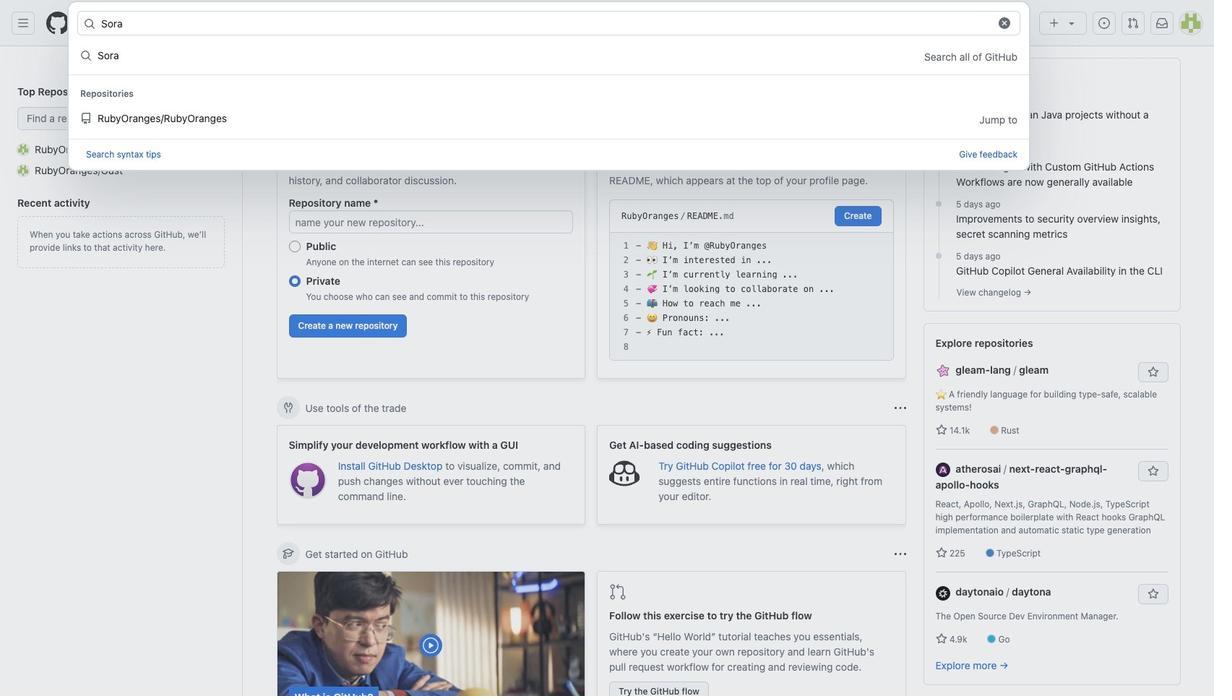 Task type: vqa. For each thing, say whether or not it's contained in the screenshot.
Explore element
yes



Task type: locate. For each thing, give the bounding box(es) containing it.
star image
[[936, 424, 948, 436], [936, 548, 948, 559]]

None radio
[[289, 275, 300, 287]]

0 vertical spatial star this repository image
[[1148, 367, 1160, 378]]

None text field
[[101, 12, 990, 35]]

filter image
[[835, 65, 847, 77]]

1 vertical spatial dot fill image
[[934, 198, 945, 210]]

0 vertical spatial git pull request image
[[1128, 17, 1140, 29]]

star image for @atherosai profile image
[[936, 548, 948, 559]]

dialog
[[68, 1, 1030, 170]]

1 vertical spatial star image
[[936, 548, 948, 559]]

suggestions list box
[[69, 38, 1030, 139]]

issue opened image
[[1099, 17, 1111, 29]]

dot fill image
[[934, 146, 945, 158], [934, 198, 945, 210]]

1 star this repository image from the top
[[1148, 367, 1160, 378]]

0 vertical spatial star image
[[936, 424, 948, 436]]

rubyoranges image
[[17, 144, 29, 155]]

dot fill image
[[934, 250, 945, 262]]

star this repository image
[[1148, 367, 1160, 378], [1148, 466, 1160, 477]]

1 vertical spatial star this repository image
[[1148, 466, 1160, 477]]

2 star image from the top
[[936, 548, 948, 559]]

@gleam-lang profile image
[[936, 364, 951, 378]]

1 vertical spatial git pull request image
[[610, 584, 627, 601]]

start a new repository element
[[277, 124, 586, 379]]

none radio inside start a new repository element
[[289, 275, 300, 287]]

triangle down image
[[1067, 17, 1078, 29]]

none radio inside start a new repository element
[[289, 241, 300, 252]]

mortar board image
[[282, 548, 294, 560]]

2 star this repository image from the top
[[1148, 466, 1160, 477]]

1 star image from the top
[[936, 424, 948, 436]]

None submit
[[835, 206, 882, 226]]

play image
[[422, 637, 440, 654]]

plus image
[[1049, 17, 1061, 29]]

why am i seeing this? image
[[895, 402, 906, 414]]

None radio
[[289, 241, 300, 252]]

explore element
[[924, 58, 1181, 696]]

star this repository image
[[1148, 589, 1160, 600]]

@atherosai profile image
[[936, 463, 951, 478]]

git pull request image
[[1128, 17, 1140, 29], [610, 584, 627, 601]]

star image up @atherosai profile image
[[936, 424, 948, 436]]

gust image
[[17, 165, 29, 176]]

star image
[[936, 634, 948, 645]]

Top Repositories search field
[[17, 107, 225, 130]]

try the github flow element
[[597, 571, 906, 696]]

0 vertical spatial dot fill image
[[934, 146, 945, 158]]

tools image
[[282, 402, 294, 414]]

1 horizontal spatial git pull request image
[[1128, 17, 1140, 29]]

star image up @daytonaio profile image at the right bottom
[[936, 548, 948, 559]]

name your new repository... text field
[[289, 210, 573, 234]]

0 horizontal spatial git pull request image
[[610, 584, 627, 601]]

what is github? image
[[277, 572, 585, 696]]



Task type: describe. For each thing, give the bounding box(es) containing it.
explore repositories navigation
[[924, 323, 1181, 686]]

@daytonaio profile image
[[936, 586, 951, 601]]

get ai-based coding suggestions element
[[597, 425, 906, 525]]

github desktop image
[[289, 461, 327, 499]]

1 dot fill image from the top
[[934, 146, 945, 158]]

what is github? element
[[277, 571, 586, 696]]

homepage image
[[46, 12, 69, 35]]

star image for @gleam-lang profile icon
[[936, 424, 948, 436]]

none submit inside introduce yourself with a profile readme element
[[835, 206, 882, 226]]

2 dot fill image from the top
[[934, 198, 945, 210]]

why am i seeing this? image
[[895, 549, 906, 560]]

introduce yourself with a profile readme element
[[597, 124, 906, 379]]

star this repository image for @atherosai profile image
[[1148, 466, 1160, 477]]

star this repository image for @gleam-lang profile icon
[[1148, 367, 1160, 378]]

Find a repository… text field
[[17, 107, 225, 130]]

simplify your development workflow with a gui element
[[277, 425, 586, 525]]

git pull request image inside try the github flow element
[[610, 584, 627, 601]]

notifications image
[[1157, 17, 1169, 29]]

command palette image
[[1004, 17, 1016, 29]]



